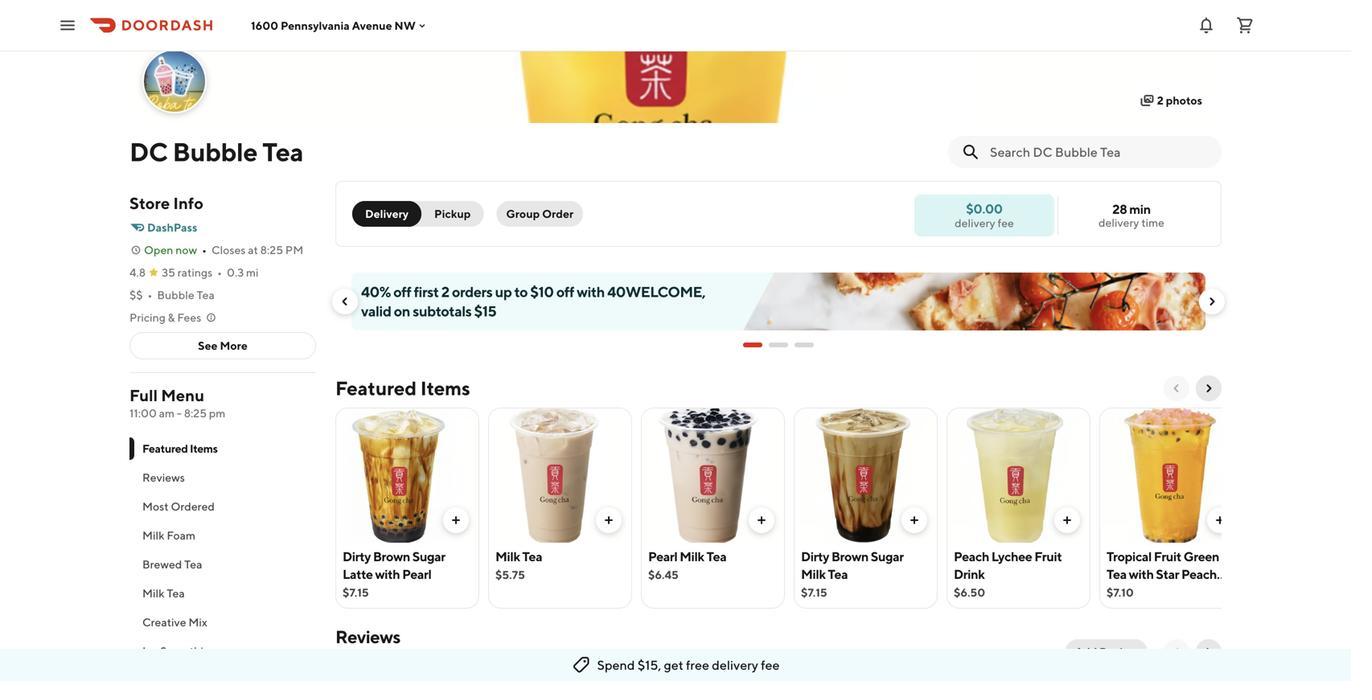 Task type: locate. For each thing, give the bounding box(es) containing it.
0 horizontal spatial $7.15
[[343, 586, 369, 599]]

order methods option group
[[352, 201, 484, 227]]

1 horizontal spatial off
[[557, 283, 574, 301]]

1 sugar from the left
[[413, 549, 446, 564]]

reviews inside reviews add review
[[336, 627, 401, 648]]

0 horizontal spatial dirty
[[343, 549, 371, 564]]

1 horizontal spatial •
[[202, 243, 207, 257]]

0 vertical spatial featured
[[336, 377, 417, 400]]

2 right the first
[[442, 283, 450, 301]]

pickup
[[435, 207, 471, 220]]

1 horizontal spatial delivery
[[955, 216, 996, 230]]

dirty brown sugar latte with pearl $7.15
[[343, 549, 446, 599]]

0 horizontal spatial peach
[[954, 549, 990, 564]]

photos
[[1166, 94, 1203, 107]]

2
[[1158, 94, 1164, 107], [442, 283, 450, 301]]

28 min delivery time
[[1099, 202, 1165, 229]]

with down tropical
[[1129, 567, 1154, 582]]

2 horizontal spatial with
[[1129, 567, 1154, 582]]

items down subtotals
[[421, 377, 470, 400]]

brewed
[[142, 558, 182, 571]]

1 horizontal spatial fee
[[998, 216, 1014, 230]]

open now
[[144, 243, 197, 257]]

pennsylvania
[[281, 19, 350, 32]]

full
[[130, 386, 158, 405]]

pricing & fees
[[130, 311, 201, 324]]

1 brown from the left
[[373, 549, 410, 564]]

2 inside button
[[1158, 94, 1164, 107]]

4 add item to cart image from the left
[[1061, 514, 1074, 527]]

1 horizontal spatial with
[[577, 283, 605, 301]]

brown inside dirty brown sugar latte with pearl $7.15
[[373, 549, 410, 564]]

featured items
[[336, 377, 470, 400], [142, 442, 218, 455]]

0 horizontal spatial items
[[190, 442, 218, 455]]

1 horizontal spatial featured items
[[336, 377, 470, 400]]

$$ • bubble tea
[[130, 288, 215, 302]]

brown inside dirty brown sugar milk tea $7.15
[[832, 549, 869, 564]]

0 vertical spatial •
[[202, 243, 207, 257]]

group order
[[506, 207, 574, 220]]

35 ratings •
[[162, 266, 222, 279]]

1 fruit from the left
[[1035, 549, 1062, 564]]

2 horizontal spatial delivery
[[1099, 216, 1140, 229]]

spend
[[597, 658, 635, 673]]

2 dirty from the left
[[801, 549, 830, 564]]

milk inside milk tea $5.75
[[496, 549, 520, 564]]

1 dirty from the left
[[343, 549, 371, 564]]

1 horizontal spatial 2
[[1158, 94, 1164, 107]]

dc
[[130, 137, 168, 167]]

sugar for dirty brown sugar milk tea
[[871, 549, 904, 564]]

ratings
[[178, 266, 213, 279]]

featured inside heading
[[336, 377, 417, 400]]

1 horizontal spatial brown
[[832, 549, 869, 564]]

sugar
[[413, 549, 446, 564], [871, 549, 904, 564]]

sugar inside dirty brown sugar latte with pearl $7.15
[[413, 549, 446, 564]]

time
[[1142, 216, 1165, 229]]

0 vertical spatial peach
[[954, 549, 990, 564]]

-
[[177, 407, 182, 420]]

0 horizontal spatial 8:25
[[184, 407, 207, 420]]

2 vertical spatial •
[[148, 288, 152, 302]]

bubble up the info
[[173, 137, 258, 167]]

delivery
[[1099, 216, 1140, 229], [955, 216, 996, 230], [712, 658, 759, 673]]

0 vertical spatial items
[[421, 377, 470, 400]]

star
[[1157, 567, 1180, 582]]

first
[[414, 283, 439, 301]]

1 horizontal spatial reviews
[[336, 627, 401, 648]]

milk inside dirty brown sugar milk tea $7.15
[[801, 567, 826, 582]]

1 horizontal spatial items
[[421, 377, 470, 400]]

featured down am in the left bottom of the page
[[142, 442, 188, 455]]

0 horizontal spatial brown
[[373, 549, 410, 564]]

1 horizontal spatial dirty
[[801, 549, 830, 564]]

reviews up most
[[142, 471, 185, 484]]

1 horizontal spatial featured
[[336, 377, 417, 400]]

dirty for latte
[[343, 549, 371, 564]]

2 $7.15 from the left
[[801, 586, 828, 599]]

0 horizontal spatial with
[[375, 567, 400, 582]]

Delivery radio
[[352, 201, 422, 227]]

1 vertical spatial 8:25
[[184, 407, 207, 420]]

1 vertical spatial featured
[[142, 442, 188, 455]]

on
[[394, 303, 410, 320]]

with inside dirty brown sugar latte with pearl $7.15
[[375, 567, 400, 582]]

pearl milk tea image
[[642, 408, 784, 543]]

pearl milk tea $6.45
[[648, 549, 727, 582]]

0 horizontal spatial fruit
[[1035, 549, 1062, 564]]

peach up drink
[[954, 549, 990, 564]]

pearl
[[648, 549, 678, 564], [402, 567, 432, 582]]

2 left photos
[[1158, 94, 1164, 107]]

add item to cart image
[[450, 514, 463, 527], [603, 514, 616, 527], [756, 514, 768, 527], [1061, 514, 1074, 527], [1214, 514, 1227, 527]]

1 vertical spatial •
[[217, 266, 222, 279]]

milk for milk foam
[[142, 529, 165, 542]]

• closes at 8:25 pm
[[202, 243, 304, 257]]

off
[[393, 283, 411, 301], [557, 283, 574, 301]]

previous image
[[1171, 646, 1184, 659]]

featured items down on
[[336, 377, 470, 400]]

delivery inside 28 min delivery time
[[1099, 216, 1140, 229]]

fruit up star
[[1154, 549, 1182, 564]]

0 vertical spatial 8:25
[[260, 243, 283, 257]]

0.3 mi
[[227, 266, 259, 279]]

Pickup radio
[[412, 201, 484, 227]]

spend $15, get free delivery fee
[[597, 658, 780, 673]]

with inside tropical fruit green tea with star peach jelly
[[1129, 567, 1154, 582]]

0 vertical spatial pearl
[[648, 549, 678, 564]]

with right latte in the bottom left of the page
[[375, 567, 400, 582]]

8:25 right at
[[260, 243, 283, 257]]

see
[[198, 339, 218, 352]]

menu
[[161, 386, 204, 405]]

tea inside button
[[167, 587, 185, 600]]

$10
[[530, 283, 554, 301]]

1 vertical spatial next button of carousel image
[[1203, 382, 1216, 395]]

dirty
[[343, 549, 371, 564], [801, 549, 830, 564]]

1 horizontal spatial peach
[[1182, 567, 1217, 582]]

5 add item to cart image from the left
[[1214, 514, 1227, 527]]

milk tea $5.75
[[496, 549, 542, 582]]

peach inside tropical fruit green tea with star peach jelly
[[1182, 567, 1217, 582]]

peach
[[954, 549, 990, 564], [1182, 567, 1217, 582]]

1 vertical spatial reviews
[[336, 627, 401, 648]]

reviews for reviews
[[142, 471, 185, 484]]

0 horizontal spatial off
[[393, 283, 411, 301]]

$5.75
[[496, 568, 525, 582]]

$6.45
[[648, 568, 679, 582]]

brown
[[373, 549, 410, 564], [832, 549, 869, 564]]

ice
[[142, 645, 158, 658]]

2 sugar from the left
[[871, 549, 904, 564]]

tropical
[[1107, 549, 1152, 564]]

0 horizontal spatial delivery
[[712, 658, 759, 673]]

• left 0.3
[[217, 266, 222, 279]]

1 vertical spatial fee
[[761, 658, 780, 673]]

1 horizontal spatial $7.15
[[801, 586, 828, 599]]

8:25 right -
[[184, 407, 207, 420]]

2 off from the left
[[557, 283, 574, 301]]

0 vertical spatial featured items
[[336, 377, 470, 400]]

dirty inside dirty brown sugar latte with pearl $7.15
[[343, 549, 371, 564]]

reviews down latte in the bottom left of the page
[[336, 627, 401, 648]]

items up reviews button
[[190, 442, 218, 455]]

0 vertical spatial fee
[[998, 216, 1014, 230]]

• right $$
[[148, 288, 152, 302]]

items
[[421, 377, 470, 400], [190, 442, 218, 455]]

with right $10
[[577, 283, 605, 301]]

next button of carousel image
[[1206, 295, 1219, 308], [1203, 382, 1216, 395]]

reviews inside reviews button
[[142, 471, 185, 484]]

free
[[686, 658, 710, 673]]

2 brown from the left
[[832, 549, 869, 564]]

1600
[[251, 19, 278, 32]]

1 add item to cart image from the left
[[450, 514, 463, 527]]

3 add item to cart image from the left
[[756, 514, 768, 527]]

Item Search search field
[[990, 143, 1209, 161]]

green
[[1184, 549, 1220, 564]]

bubble
[[173, 137, 258, 167], [157, 288, 195, 302]]

delivery inside $0.00 delivery fee
[[955, 216, 996, 230]]

milk
[[142, 529, 165, 542], [496, 549, 520, 564], [680, 549, 705, 564], [801, 567, 826, 582], [142, 587, 165, 600]]

8:25 inside full menu 11:00 am - 8:25 pm
[[184, 407, 207, 420]]

0 horizontal spatial pearl
[[402, 567, 432, 582]]

fee
[[998, 216, 1014, 230], [761, 658, 780, 673]]

1600 pennsylvania avenue nw button
[[251, 19, 429, 32]]

0 horizontal spatial featured items
[[142, 442, 218, 455]]

featured items down -
[[142, 442, 218, 455]]

dc bubble tea image
[[130, 0, 1222, 123], [144, 51, 205, 112]]

0 vertical spatial reviews
[[142, 471, 185, 484]]

dirty inside dirty brown sugar milk tea $7.15
[[801, 549, 830, 564]]

previous button of carousel image
[[339, 295, 352, 308]]

1 horizontal spatial pearl
[[648, 549, 678, 564]]

avenue
[[352, 19, 392, 32]]

peach down green
[[1182, 567, 1217, 582]]

fee inside $0.00 delivery fee
[[998, 216, 1014, 230]]

peach lychee fruit drink image
[[948, 408, 1090, 543]]

1600 pennsylvania avenue nw
[[251, 19, 416, 32]]

28
[[1113, 202, 1128, 217]]

bubble up pricing & fees button
[[157, 288, 195, 302]]

jelly
[[1107, 585, 1133, 600]]

fruit right lychee
[[1035, 549, 1062, 564]]

1 vertical spatial pearl
[[402, 567, 432, 582]]

1 vertical spatial peach
[[1182, 567, 1217, 582]]

$7.10
[[1107, 586, 1134, 599]]

dirty brown sugar latte with pearl image
[[336, 408, 479, 543]]

fruit
[[1035, 549, 1062, 564], [1154, 549, 1182, 564]]

featured down valid
[[336, 377, 417, 400]]

8:25
[[260, 243, 283, 257], [184, 407, 207, 420]]

items inside heading
[[421, 377, 470, 400]]

see more
[[198, 339, 248, 352]]

1 vertical spatial 2
[[442, 283, 450, 301]]

store info
[[130, 194, 204, 213]]

drink
[[954, 567, 985, 582]]

off right $10
[[557, 283, 574, 301]]

milk for milk tea $5.75
[[496, 549, 520, 564]]

subtotals
[[413, 303, 472, 320]]

smoothie
[[160, 645, 210, 658]]

select promotional banner element
[[743, 331, 814, 360]]

milk tea
[[142, 587, 185, 600]]

1 horizontal spatial 8:25
[[260, 243, 283, 257]]

0 vertical spatial 2
[[1158, 94, 1164, 107]]

sugar inside dirty brown sugar milk tea $7.15
[[871, 549, 904, 564]]

off up on
[[393, 283, 411, 301]]

2 fruit from the left
[[1154, 549, 1182, 564]]

1 horizontal spatial fruit
[[1154, 549, 1182, 564]]

order
[[542, 207, 574, 220]]

add item to cart image
[[908, 514, 921, 527]]

40% off first 2 orders up to $10 off with 40welcome, valid on subtotals $15
[[361, 283, 706, 320]]

with for dirty brown sugar latte with pearl $7.15
[[375, 567, 400, 582]]

1 horizontal spatial sugar
[[871, 549, 904, 564]]

add item to cart image for milk tea
[[603, 514, 616, 527]]

• right now
[[202, 243, 207, 257]]

pearl right latte in the bottom left of the page
[[402, 567, 432, 582]]

0 horizontal spatial featured
[[142, 442, 188, 455]]

with
[[577, 283, 605, 301], [375, 567, 400, 582], [1129, 567, 1154, 582]]

milk inside 'button'
[[142, 529, 165, 542]]

0 horizontal spatial reviews
[[142, 471, 185, 484]]

0 horizontal spatial 2
[[442, 283, 450, 301]]

$15
[[474, 303, 497, 320]]

2 add item to cart image from the left
[[603, 514, 616, 527]]

milk inside button
[[142, 587, 165, 600]]

0 horizontal spatial sugar
[[413, 549, 446, 564]]

brown for tea
[[832, 549, 869, 564]]

milk inside pearl milk tea $6.45
[[680, 549, 705, 564]]

1 $7.15 from the left
[[343, 586, 369, 599]]

pearl up the $6.45
[[648, 549, 678, 564]]

creative mix
[[142, 616, 207, 629]]



Task type: vqa. For each thing, say whether or not it's contained in the screenshot.
valid
yes



Task type: describe. For each thing, give the bounding box(es) containing it.
with for tropical fruit green tea with star peach jelly
[[1129, 567, 1154, 582]]

brown for with
[[373, 549, 410, 564]]

0 vertical spatial next button of carousel image
[[1206, 295, 1219, 308]]

fruit inside peach lychee fruit drink $6.50
[[1035, 549, 1062, 564]]

open menu image
[[58, 16, 77, 35]]

next image
[[1203, 646, 1216, 659]]

2 horizontal spatial •
[[217, 266, 222, 279]]

pm
[[209, 407, 226, 420]]

creative
[[142, 616, 186, 629]]

tea inside milk tea $5.75
[[523, 549, 542, 564]]

0 items, open order cart image
[[1236, 16, 1255, 35]]

1 off from the left
[[393, 283, 411, 301]]

milk for milk tea
[[142, 587, 165, 600]]

add review button
[[1066, 640, 1148, 665]]

$0.00 delivery fee
[[955, 201, 1014, 230]]

brewed tea button
[[130, 550, 316, 579]]

2 photos button
[[1132, 88, 1213, 113]]

reviews link
[[336, 627, 401, 648]]

tea inside dirty brown sugar milk tea $7.15
[[828, 567, 848, 582]]

dc bubble tea
[[130, 137, 303, 167]]

nw
[[395, 19, 416, 32]]

ordered
[[171, 500, 215, 513]]

milk tea image
[[489, 408, 632, 543]]

orders
[[452, 283, 493, 301]]

$7.15 inside dirty brown sugar latte with pearl $7.15
[[343, 586, 369, 599]]

add item to cart image for tropical fruit green tea with star peach jelly
[[1214, 514, 1227, 527]]

1 vertical spatial featured items
[[142, 442, 218, 455]]

1 vertical spatial items
[[190, 442, 218, 455]]

tea inside pearl milk tea $6.45
[[707, 549, 727, 564]]

35
[[162, 266, 175, 279]]

sugar for dirty brown sugar latte with pearl
[[413, 549, 446, 564]]

valid
[[361, 303, 391, 320]]

delivery
[[365, 207, 409, 220]]

dirty for milk
[[801, 549, 830, 564]]

11:00
[[130, 407, 157, 420]]

4.8
[[130, 266, 146, 279]]

reviews for reviews add review
[[336, 627, 401, 648]]

milk tea button
[[130, 579, 316, 608]]

info
[[173, 194, 204, 213]]

tea inside tropical fruit green tea with star peach jelly
[[1107, 567, 1127, 582]]

store
[[130, 194, 170, 213]]

latte
[[343, 567, 373, 582]]

2 inside 40% off first 2 orders up to $10 off with 40welcome, valid on subtotals $15
[[442, 283, 450, 301]]

most ordered
[[142, 500, 215, 513]]

with inside 40% off first 2 orders up to $10 off with 40welcome, valid on subtotals $15
[[577, 283, 605, 301]]

add item to cart image for dirty brown sugar latte with pearl
[[450, 514, 463, 527]]

featured items heading
[[336, 376, 470, 401]]

0 horizontal spatial •
[[148, 288, 152, 302]]

pearl inside dirty brown sugar latte with pearl $7.15
[[402, 567, 432, 582]]

0 vertical spatial bubble
[[173, 137, 258, 167]]

see more button
[[130, 333, 315, 359]]

tropical fruit green tea with star peach jelly
[[1107, 549, 1220, 600]]

most
[[142, 500, 169, 513]]

$$
[[130, 288, 143, 302]]

0 horizontal spatial fee
[[761, 658, 780, 673]]

most ordered button
[[130, 492, 316, 521]]

$15,
[[638, 658, 662, 673]]

peach lychee fruit drink $6.50
[[954, 549, 1062, 599]]

notification bell image
[[1197, 16, 1217, 35]]

0.3
[[227, 266, 244, 279]]

dashpass
[[147, 221, 197, 234]]

mi
[[246, 266, 259, 279]]

40welcome,
[[608, 283, 706, 301]]

milk foam button
[[130, 521, 316, 550]]

min
[[1130, 202, 1151, 217]]

add item to cart image for pearl milk tea
[[756, 514, 768, 527]]

$0.00
[[967, 201, 1003, 216]]

brewed tea
[[142, 558, 202, 571]]

dirty brown sugar milk tea $7.15
[[801, 549, 904, 599]]

at
[[248, 243, 258, 257]]

open
[[144, 243, 173, 257]]

milk foam
[[142, 529, 196, 542]]

lychee
[[992, 549, 1033, 564]]

group order button
[[497, 201, 583, 227]]

more
[[220, 339, 248, 352]]

get
[[664, 658, 684, 673]]

add item to cart image for peach lychee fruit drink
[[1061, 514, 1074, 527]]

add
[[1076, 646, 1098, 659]]

peach inside peach lychee fruit drink $6.50
[[954, 549, 990, 564]]

foam
[[167, 529, 196, 542]]

previous button of carousel image
[[1171, 382, 1184, 395]]

fruit inside tropical fruit green tea with star peach jelly
[[1154, 549, 1182, 564]]

1 vertical spatial bubble
[[157, 288, 195, 302]]

mix
[[189, 616, 207, 629]]

to
[[515, 283, 528, 301]]

now
[[176, 243, 197, 257]]

review
[[1100, 646, 1138, 659]]

tea inside button
[[184, 558, 202, 571]]

creative mix button
[[130, 608, 316, 637]]

ice smoothie
[[142, 645, 210, 658]]

pricing & fees button
[[130, 310, 217, 326]]

&
[[168, 311, 175, 324]]

group
[[506, 207, 540, 220]]

reviews button
[[130, 463, 316, 492]]

pm
[[285, 243, 304, 257]]

closes
[[212, 243, 246, 257]]

ice smoothie button
[[130, 637, 316, 666]]

full menu 11:00 am - 8:25 pm
[[130, 386, 226, 420]]

40%
[[361, 283, 391, 301]]

am
[[159, 407, 175, 420]]

fees
[[177, 311, 201, 324]]

pearl inside pearl milk tea $6.45
[[648, 549, 678, 564]]

$7.15 inside dirty brown sugar milk tea $7.15
[[801, 586, 828, 599]]

dirty brown sugar milk tea image
[[795, 408, 937, 543]]

tropical fruit green tea with star peach jelly image
[[1101, 408, 1243, 543]]

reviews add review
[[336, 627, 1138, 659]]



